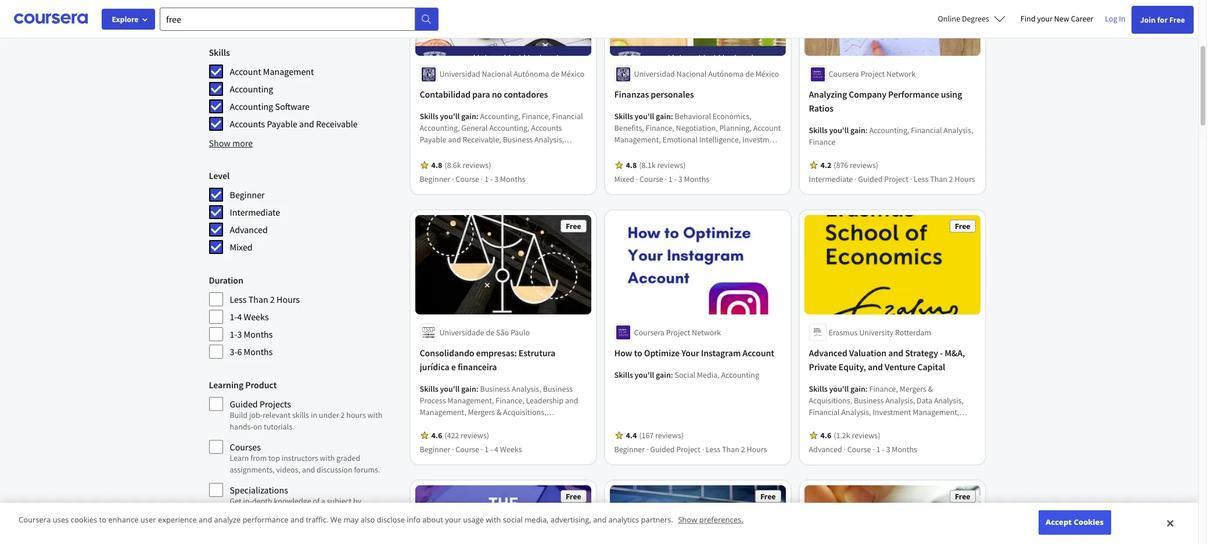 Task type: describe. For each thing, give the bounding box(es) containing it.
investment for personales
[[743, 135, 781, 145]]

you'll down the optimize
[[635, 370, 655, 380]]

4.8 for contabilidad
[[432, 160, 442, 171]]

mergers inside business analysis, business process management, finance, leadership and management, mergers & acquisitions, regulations and compliance, strategy and operations, entrepreneurial finance, negotiation, reinforcement learning, accounting
[[468, 407, 495, 417]]

reviews) for to
[[656, 430, 684, 441]]

- for and
[[883, 444, 885, 454]]

by
[[353, 496, 362, 506]]

with inside "build job-relevant skills in under 2 hours with hands-on tutorials."
[[368, 410, 383, 420]]

ratios
[[809, 103, 834, 114]]

social
[[503, 515, 523, 525]]

beginner inside the level group
[[230, 189, 265, 201]]

2 horizontal spatial with
[[486, 515, 501, 525]]

advanced for advanced · course · 1 - 3 months
[[809, 444, 843, 454]]

reviews) for empresas:
[[461, 430, 489, 441]]

contadores
[[504, 89, 548, 100]]

advanced for advanced valuation and strategy - m&a, private equity, and venture capital
[[809, 347, 848, 359]]

3 for contabilidad
[[495, 174, 499, 185]]

finance
[[809, 137, 836, 147]]

intermediate for intermediate · guided project · less than 2 hours
[[809, 174, 853, 185]]

gain left the social
[[656, 370, 671, 380]]

explore
[[112, 14, 139, 24]]

with inside learn from top instructors with graded assignments, videos, and discussion forums.
[[320, 453, 335, 463]]

beginner · guided project · less than 2 hours
[[615, 444, 768, 454]]

coursera image
[[14, 9, 88, 28]]

0 horizontal spatial coursera
[[19, 515, 51, 525]]

analytics
[[609, 515, 639, 525]]

mixed · course · 1 - 3 months
[[615, 174, 710, 185]]

analysis, up marketing,
[[842, 407, 872, 417]]

finance, up compliance,
[[496, 395, 525, 406]]

duration group
[[209, 273, 399, 359]]

skills you'll gain : for consolidando
[[420, 384, 480, 394]]

analyzing company performance using ratios
[[809, 89, 963, 114]]

projects
[[260, 398, 291, 410]]

beginner for consolidando empresas: estrutura jurídica e financeira
[[420, 444, 451, 454]]

analyze
[[214, 515, 241, 525]]

- inside advanced valuation and strategy - m&a, private equity, and venture capital
[[941, 347, 943, 359]]

tutorials.
[[264, 421, 295, 432]]

optimize
[[644, 347, 680, 359]]

you'll for consolidando empresas: estrutura jurídica e financeira
[[440, 384, 460, 394]]

(422
[[445, 430, 459, 441]]

universidad nacional autónoma de méxico for personales
[[634, 69, 780, 79]]

analysis, down contadores
[[535, 135, 564, 145]]

advanced valuation and strategy - m&a, private equity, and venture capital link
[[809, 346, 976, 374]]

accounting, finance, financial accounting, general accounting, accounts payable and receivable, business analysis, financial analysis, operational analysis, planning, account management
[[420, 111, 583, 168]]

months up 3-6 months on the bottom left of page
[[244, 328, 273, 340]]

specializations
[[230, 484, 288, 496]]

: left the social
[[671, 370, 674, 380]]

management, down the financeira
[[448, 395, 494, 406]]

project up company
[[861, 69, 885, 79]]

investment for valuation
[[873, 407, 912, 417]]

3 for advanced
[[887, 444, 891, 454]]

company
[[849, 89, 887, 100]]

0 vertical spatial a
[[321, 496, 325, 506]]

economics,
[[713, 111, 752, 122]]

learning,
[[515, 442, 547, 452]]

discussion
[[317, 464, 353, 475]]

2 inside duration group
[[270, 294, 275, 305]]

1 vertical spatial your
[[445, 515, 461, 525]]

consolidando empresas: estrutura jurídica e financeira
[[420, 347, 556, 373]]

skills down how
[[615, 370, 633, 380]]

strategy, inside behavioral economics, benefits, finance, negotiation, planning, account management, emotional intelligence, investment management, strategy, strategy and operations
[[663, 146, 693, 157]]

1 for personales
[[669, 174, 673, 185]]

universidad for contabilidad
[[440, 69, 481, 79]]

gain for advanced valuation and strategy - m&a, private equity, and venture capital
[[851, 384, 866, 394]]

learning product group
[[209, 378, 399, 544]]

universidad for finanzas
[[634, 69, 675, 79]]

months for finanzas personales
[[684, 174, 710, 185]]

planning, inside behavioral economics, benefits, finance, negotiation, planning, account management, emotional intelligence, investment management, strategy, strategy and operations
[[720, 123, 752, 133]]

financial inside finance, mergers & acquisitions, business analysis, data analysis, financial analysis, investment management, accounting, marketing, strategy, strategy and operations, game theory
[[809, 407, 840, 417]]

private
[[809, 361, 837, 373]]

account inside accounting, finance, financial accounting, general accounting, accounts payable and receivable, business analysis, financial analysis, operational analysis, planning, account management
[[454, 158, 481, 168]]

4.6 (1.2k reviews)
[[821, 430, 881, 441]]

business up leadership
[[543, 384, 573, 394]]

estrutura
[[519, 347, 556, 359]]

project down accounting, financial analysis, finance
[[885, 174, 909, 185]]

operations, for advanced valuation and strategy - m&a, private equity, and venture capital
[[809, 430, 849, 441]]

nacional for para
[[482, 69, 512, 79]]

accounting inside business analysis, business process management, finance, leadership and management, mergers & acquisitions, regulations and compliance, strategy and operations, entrepreneurial finance, negotiation, reinforcement learning, accounting
[[548, 442, 587, 452]]

online degrees button
[[929, 6, 1015, 31]]

months for contabilidad para no contadores
[[500, 174, 526, 185]]

4.4 (167 reviews)
[[626, 430, 684, 441]]

gain for contabilidad para no contadores
[[462, 111, 477, 122]]

What do you want to learn? text field
[[160, 7, 416, 31]]

são
[[496, 327, 509, 338]]

gain for consolidando empresas: estrutura jurídica e financeira
[[462, 384, 477, 394]]

accounting, inside finance, mergers & acquisitions, business analysis, data analysis, financial analysis, investment management, accounting, marketing, strategy, strategy and operations, game theory
[[809, 418, 850, 429]]

advanced · course · 1 - 3 months
[[809, 444, 918, 454]]

analysis, right data
[[935, 395, 964, 406]]

finance, inside accounting, finance, financial accounting, general accounting, accounts payable and receivable, business analysis, financial analysis, operational analysis, planning, account management
[[522, 111, 551, 122]]

de for contabilidad para no contadores
[[551, 69, 560, 79]]

finanzas personales link
[[615, 87, 781, 101]]

find your new career link
[[1015, 12, 1100, 26]]

in-
[[243, 496, 252, 506]]

management, up (8.1k
[[615, 146, 661, 157]]

account management
[[230, 66, 314, 77]]

1 vertical spatial a
[[270, 507, 274, 518]]

accounting up more
[[230, 101, 273, 112]]

skills for contabilidad para no contadores
[[420, 111, 439, 122]]

skills for finanzas personales
[[615, 111, 633, 122]]

skills you'll gain : for finanzas
[[615, 111, 675, 122]]

4.2
[[821, 160, 832, 171]]

strategy inside finance, mergers & acquisitions, business analysis, data analysis, financial analysis, investment management, accounting, marketing, strategy, strategy and operations, game theory
[[920, 418, 948, 429]]

using
[[941, 89, 963, 100]]

game
[[851, 430, 871, 441]]

less for analyzing company performance using ratios
[[914, 174, 929, 185]]

under
[[319, 410, 339, 420]]

how
[[615, 347, 633, 359]]

less than 2 hours
[[230, 294, 300, 305]]

months right '6' at the left bottom
[[244, 346, 273, 357]]

- for estrutura
[[491, 444, 493, 454]]

hours for analyzing company performance using ratios
[[955, 174, 976, 185]]

entrepreneurial
[[461, 430, 515, 441]]

top
[[269, 453, 280, 463]]

skills for analyzing company performance using ratios
[[809, 125, 828, 136]]

account inside how to optimize your instagram account link
[[743, 347, 775, 359]]

build job-relevant skills in under 2 hours with hands-on tutorials.
[[230, 410, 383, 432]]

analysis, inside business analysis, business process management, finance, leadership and management, mergers & acquisitions, regulations and compliance, strategy and operations, entrepreneurial finance, negotiation, reinforcement learning, accounting
[[512, 384, 542, 394]]

reviews) for personales
[[658, 160, 686, 171]]

business inside accounting, finance, financial accounting, general accounting, accounts payable and receivable, business analysis, financial analysis, operational analysis, planning, account management
[[503, 135, 533, 145]]

1 vertical spatial 4
[[495, 444, 499, 454]]

theory
[[872, 430, 896, 441]]

leadership
[[526, 395, 564, 406]]

you'll for advanced valuation and strategy - m&a, private equity, and venture capital
[[830, 384, 849, 394]]

hours inside duration group
[[277, 294, 300, 305]]

intermediate for intermediate
[[230, 206, 280, 218]]

management, down benefits,
[[615, 135, 661, 145]]

network for performance
[[887, 69, 916, 79]]

and inside the skills group
[[299, 118, 314, 130]]

management, inside finance, mergers & acquisitions, business analysis, data analysis, financial analysis, investment management, accounting, marketing, strategy, strategy and operations, game theory
[[913, 407, 960, 417]]

university
[[860, 327, 894, 338]]

- for no
[[491, 174, 493, 185]]

4.6 (422 reviews)
[[432, 430, 489, 441]]

operations, for consolidando empresas: estrutura jurídica e financeira
[[420, 430, 460, 441]]

level
[[209, 170, 230, 181]]

business down the financeira
[[480, 384, 510, 394]]

reinforcement
[[463, 442, 513, 452]]

(8.1k
[[639, 160, 656, 171]]

skills you'll gain : for analyzing
[[809, 125, 870, 136]]

show more
[[209, 137, 253, 149]]

we
[[331, 515, 342, 525]]

: for consolidando empresas: estrutura jurídica e financeira
[[477, 384, 479, 394]]

accounting, down contabilidad
[[420, 123, 460, 133]]

reviews) for valuation
[[852, 430, 881, 441]]

1 for empresas:
[[485, 444, 489, 454]]

join for free
[[1141, 15, 1186, 25]]

behavioral economics, benefits, finance, negotiation, planning, account management, emotional intelligence, investment management, strategy, strategy and operations
[[615, 111, 781, 157]]

social
[[675, 370, 696, 380]]

jurídica
[[420, 361, 450, 373]]

1 horizontal spatial to
[[634, 347, 643, 359]]

info
[[407, 515, 421, 525]]

regulations
[[420, 418, 460, 429]]

1- for 3
[[230, 328, 237, 340]]

accounting software
[[230, 101, 310, 112]]

4.6 for advanced valuation and strategy - m&a, private equity, and venture capital
[[821, 430, 832, 441]]

4.2 (876 reviews)
[[821, 160, 879, 171]]

e
[[452, 361, 456, 373]]

learn
[[230, 453, 249, 463]]

from
[[251, 453, 267, 463]]

universidade de são paulo
[[440, 327, 530, 338]]

you'll for contabilidad para no contadores
[[440, 111, 460, 122]]

consolidando
[[420, 347, 475, 359]]

operational
[[484, 146, 524, 157]]

account inside behavioral economics, benefits, finance, negotiation, planning, account management, emotional intelligence, investment management, strategy, strategy and operations
[[754, 123, 781, 133]]

management, up the 'regulations'
[[420, 407, 467, 417]]

m&a,
[[945, 347, 966, 359]]

traffic.
[[306, 515, 329, 525]]

less for how to optimize your instagram account
[[706, 444, 721, 454]]

professional
[[230, 527, 278, 539]]

enhance
[[108, 515, 139, 525]]

coursera project network for optimize
[[634, 327, 721, 338]]

online
[[938, 13, 961, 24]]

1 horizontal spatial show
[[678, 515, 698, 525]]

3 for finanzas
[[679, 174, 683, 185]]

1- for 4
[[230, 311, 237, 323]]

knowledge
[[274, 496, 311, 506]]

and inside finance, mergers & acquisitions, business analysis, data analysis, financial analysis, investment management, accounting, marketing, strategy, strategy and operations, game theory
[[950, 418, 963, 429]]

skills you'll gain : social media, accounting
[[615, 370, 760, 380]]

acquisitions, inside finance, mergers & acquisitions, business analysis, data analysis, financial analysis, investment management, accounting, marketing, strategy, strategy and operations, game theory
[[809, 395, 853, 406]]

méxico for finanzas personales
[[756, 69, 780, 79]]

how to optimize your instagram account link
[[615, 346, 781, 360]]

depth
[[252, 496, 272, 506]]

coursera for to
[[634, 327, 665, 338]]

capital
[[918, 361, 946, 373]]

paulo
[[511, 327, 530, 338]]

finance, inside finance, mergers & acquisitions, business analysis, data analysis, financial analysis, investment management, accounting, marketing, strategy, strategy and operations, game theory
[[870, 384, 898, 394]]

autónoma for contabilidad para no contadores
[[514, 69, 550, 79]]

accounts inside the skills group
[[230, 118, 265, 130]]

skills inside group
[[209, 47, 230, 58]]

finance, inside behavioral economics, benefits, finance, negotiation, planning, account management, emotional intelligence, investment management, strategy, strategy and operations
[[646, 123, 675, 133]]

erasmus
[[829, 327, 858, 338]]

universidad nacional autónoma de méxico for para
[[440, 69, 585, 79]]

finance, up learning,
[[516, 430, 545, 441]]

4 inside duration group
[[237, 311, 242, 323]]

months for advanced valuation and strategy - m&a, private equity, and venture capital
[[892, 444, 918, 454]]

1 vertical spatial weeks
[[500, 444, 522, 454]]



Task type: vqa. For each thing, say whether or not it's contained in the screenshot.
left Accounts
yes



Task type: locate. For each thing, give the bounding box(es) containing it.
coursera project network
[[829, 69, 916, 79], [634, 327, 721, 338]]

advanced inside advanced valuation and strategy - m&a, private equity, and venture capital
[[809, 347, 848, 359]]

acquisitions, inside business analysis, business process management, finance, leadership and management, mergers & acquisitions, regulations and compliance, strategy and operations, entrepreneurial finance, negotiation, reinforcement learning, accounting
[[503, 407, 547, 417]]

guided for analyzing
[[859, 174, 883, 185]]

gain down the financeira
[[462, 384, 477, 394]]

0 horizontal spatial of
[[297, 507, 304, 518]]

gain for finanzas personales
[[656, 111, 671, 122]]

1 horizontal spatial coursera project network
[[829, 69, 916, 79]]

0 vertical spatial management
[[263, 66, 314, 77]]

universidad nacional autónoma de méxico up finanzas personales link on the right top of the page
[[634, 69, 780, 79]]

0 horizontal spatial guided
[[230, 398, 258, 410]]

business analysis, business process management, finance, leadership and management, mergers & acquisitions, regulations and compliance, strategy and operations, entrepreneurial finance, negotiation, reinforcement learning, accounting
[[420, 384, 587, 452]]

: for contabilidad para no contadores
[[477, 111, 479, 122]]

cookies
[[1074, 517, 1104, 527]]

guided for how
[[651, 444, 675, 454]]

course for personales
[[640, 174, 664, 185]]

1 down 4.8 (8.1k reviews)
[[669, 174, 673, 185]]

personales
[[651, 89, 694, 100]]

contabilidad
[[420, 89, 471, 100]]

investment inside behavioral economics, benefits, finance, negotiation, planning, account management, emotional intelligence, investment management, strategy, strategy and operations
[[743, 135, 781, 145]]

than inside duration group
[[249, 294, 268, 305]]

0 horizontal spatial 4.8
[[432, 160, 442, 171]]

rotterdam
[[896, 327, 932, 338]]

coursera for company
[[829, 69, 860, 79]]

0 vertical spatial your
[[1038, 13, 1053, 24]]

investment inside finance, mergers & acquisitions, business analysis, data analysis, financial analysis, investment management, accounting, marketing, strategy, strategy and operations, game theory
[[873, 407, 912, 417]]

accounts down contadores
[[531, 123, 562, 133]]

0 horizontal spatial coursera project network
[[634, 327, 721, 338]]

mergers
[[900, 384, 927, 394], [468, 407, 495, 417]]

1 vertical spatial with
[[320, 453, 335, 463]]

reviews) right (167
[[656, 430, 684, 441]]

1 4.8 from the left
[[432, 160, 442, 171]]

course for para
[[456, 174, 480, 185]]

negotiation,
[[676, 123, 718, 133], [420, 442, 462, 452]]

0 vertical spatial show
[[209, 137, 231, 149]]

0 vertical spatial &
[[929, 384, 934, 394]]

& inside business analysis, business process management, finance, leadership and management, mergers & acquisitions, regulations and compliance, strategy and operations, entrepreneurial finance, negotiation, reinforcement learning, accounting
[[497, 407, 502, 417]]

job-
[[249, 410, 263, 420]]

weeks inside duration group
[[244, 311, 269, 323]]

management inside the skills group
[[263, 66, 314, 77]]

free
[[1170, 15, 1186, 25], [566, 221, 582, 232], [956, 221, 971, 232], [566, 491, 582, 502], [761, 491, 776, 502], [956, 491, 971, 502]]

accounting right learning,
[[548, 442, 587, 452]]

relevant
[[263, 410, 291, 420]]

accounting, up operational
[[490, 123, 530, 133]]

1 down theory
[[877, 444, 881, 454]]

skills up finance
[[809, 125, 828, 136]]

& inside finance, mergers & acquisitions, business analysis, data analysis, financial analysis, investment management, accounting, marketing, strategy, strategy and operations, game theory
[[929, 384, 934, 394]]

skills you'll gain : up benefits,
[[615, 111, 675, 122]]

universidad nacional autónoma de méxico
[[440, 69, 585, 79], [634, 69, 780, 79]]

intelligence,
[[700, 135, 741, 145]]

0 vertical spatial 4
[[237, 311, 242, 323]]

financeira
[[458, 361, 497, 373]]

0 vertical spatial network
[[887, 69, 916, 79]]

project down 4.4 (167 reviews)
[[677, 444, 701, 454]]

advanced inside the level group
[[230, 224, 268, 235]]

guided down 4.2 (876 reviews)
[[859, 174, 883, 185]]

2 horizontal spatial coursera
[[829, 69, 860, 79]]

1 horizontal spatial management
[[483, 158, 528, 168]]

1 nacional from the left
[[482, 69, 512, 79]]

: left behavioral
[[671, 111, 674, 122]]

gain up 4.2 (876 reviews)
[[851, 125, 866, 136]]

4 up 1-3 months
[[237, 311, 242, 323]]

0 horizontal spatial than
[[249, 294, 268, 305]]

strategy, up theory
[[889, 418, 919, 429]]

0 vertical spatial to
[[634, 347, 643, 359]]

4.8 (8.6k reviews)
[[432, 160, 491, 171]]

2 4.8 from the left
[[626, 160, 637, 171]]

courses
[[306, 507, 332, 518]]

2 universidad nacional autónoma de méxico from the left
[[634, 69, 780, 79]]

strategy inside behavioral economics, benefits, finance, negotiation, planning, account management, emotional intelligence, investment management, strategy, strategy and operations
[[694, 146, 723, 157]]

2 horizontal spatial than
[[931, 174, 948, 185]]

intermediate · guided project · less than 2 hours
[[809, 174, 976, 185]]

less inside duration group
[[230, 294, 247, 305]]

nacional for personales
[[677, 69, 707, 79]]

account right the instagram
[[743, 347, 775, 359]]

- down 4.8 (8.1k reviews)
[[675, 174, 677, 185]]

0 horizontal spatial weeks
[[244, 311, 269, 323]]

0 horizontal spatial mixed
[[230, 241, 253, 253]]

reviews) down marketing,
[[852, 430, 881, 441]]

intermediate inside the level group
[[230, 206, 280, 218]]

skills for consolidando empresas: estrutura jurídica e financeira
[[420, 384, 439, 394]]

mergers inside finance, mergers & acquisitions, business analysis, data analysis, financial analysis, investment management, accounting, marketing, strategy, strategy and operations, game theory
[[900, 384, 927, 394]]

1 horizontal spatial hours
[[747, 444, 768, 454]]

1 horizontal spatial 4
[[495, 444, 499, 454]]

skills
[[209, 47, 230, 58], [420, 111, 439, 122], [615, 111, 633, 122], [809, 125, 828, 136], [615, 370, 633, 380], [420, 384, 439, 394], [809, 384, 828, 394]]

you'll down contabilidad
[[440, 111, 460, 122]]

weeks down entrepreneurial
[[500, 444, 522, 454]]

of up courses
[[313, 496, 320, 506]]

business inside finance, mergers & acquisitions, business analysis, data analysis, financial analysis, investment management, accounting, marketing, strategy, strategy and operations, game theory
[[854, 395, 884, 406]]

1 horizontal spatial universidad
[[634, 69, 675, 79]]

0 horizontal spatial investment
[[743, 135, 781, 145]]

degrees
[[963, 13, 990, 24]]

skills group
[[209, 45, 399, 131]]

0 horizontal spatial &
[[497, 407, 502, 417]]

2 inside "build job-relevant skills in under 2 hours with hands-on tutorials."
[[341, 410, 345, 420]]

0 vertical spatial advanced
[[230, 224, 268, 235]]

0 vertical spatial coursera
[[829, 69, 860, 79]]

0 horizontal spatial autónoma
[[514, 69, 550, 79]]

operations, inside finance, mergers & acquisitions, business analysis, data analysis, financial analysis, investment management, accounting, marketing, strategy, strategy and operations, game theory
[[809, 430, 849, 441]]

payable down software
[[267, 118, 298, 130]]

1 vertical spatial coursera project network
[[634, 327, 721, 338]]

0 horizontal spatial 4
[[237, 311, 242, 323]]

1- up 3-
[[230, 328, 237, 340]]

1 horizontal spatial strategy,
[[889, 418, 919, 429]]

mixed for mixed
[[230, 241, 253, 253]]

beginner down (422
[[420, 444, 451, 454]]

also
[[361, 515, 375, 525]]

than for analyzing company performance using ratios
[[931, 174, 948, 185]]

1 horizontal spatial network
[[887, 69, 916, 79]]

(1.2k
[[834, 430, 851, 441]]

beginner down more
[[230, 189, 265, 201]]

finance, up emotional
[[646, 123, 675, 133]]

payable inside the skills group
[[267, 118, 298, 130]]

1 4.6 from the left
[[432, 430, 442, 441]]

accept
[[1046, 517, 1072, 527]]

network up how to optimize your instagram account link
[[692, 327, 721, 338]]

1 vertical spatial show
[[678, 515, 698, 525]]

analysis, up the 4.8 (8.6k reviews)
[[452, 146, 482, 157]]

gain for analyzing company performance using ratios
[[851, 125, 866, 136]]

1 horizontal spatial than
[[723, 444, 740, 454]]

1 vertical spatial &
[[497, 407, 502, 417]]

empresas:
[[476, 347, 517, 359]]

universidad up finanzas personales
[[634, 69, 675, 79]]

1 vertical spatial of
[[297, 507, 304, 518]]

management up software
[[263, 66, 314, 77]]

1 horizontal spatial payable
[[420, 135, 447, 145]]

1 vertical spatial strategy,
[[889, 418, 919, 429]]

graded
[[337, 453, 361, 463]]

gain up general
[[462, 111, 477, 122]]

1 for para
[[485, 174, 489, 185]]

4.6 down the 'regulations'
[[432, 430, 442, 441]]

weeks
[[244, 311, 269, 323], [500, 444, 522, 454]]

universidad nacional autónoma de méxico up the 'contabilidad para no contadores' link
[[440, 69, 585, 79]]

analysis, down using
[[944, 125, 974, 136]]

build
[[230, 410, 248, 420]]

to right how
[[634, 347, 643, 359]]

1 vertical spatial mergers
[[468, 407, 495, 417]]

management inside accounting, finance, financial accounting, general accounting, accounts payable and receivable, business analysis, financial analysis, operational analysis, planning, account management
[[483, 158, 528, 168]]

0 vertical spatial acquisitions,
[[809, 395, 853, 406]]

advanced for advanced
[[230, 224, 268, 235]]

2 vertical spatial than
[[723, 444, 740, 454]]

1 vertical spatial less
[[230, 294, 247, 305]]

analyzing
[[809, 89, 848, 100]]

None search field
[[160, 7, 439, 31]]

0 vertical spatial less
[[914, 174, 929, 185]]

0 horizontal spatial méxico
[[561, 69, 585, 79]]

: down the financeira
[[477, 384, 479, 394]]

1 vertical spatial intermediate
[[230, 206, 280, 218]]

accounting up accounting software
[[230, 83, 273, 95]]

skills you'll gain : for contabilidad
[[420, 111, 480, 122]]

3 up '6' at the left bottom
[[237, 328, 242, 340]]

coursera up analyzing
[[829, 69, 860, 79]]

0 vertical spatial strategy,
[[663, 146, 693, 157]]

on
[[253, 421, 262, 432]]

finance, down contadores
[[522, 111, 551, 122]]

and inside accounting, finance, financial accounting, general accounting, accounts payable and receivable, business analysis, financial analysis, operational analysis, planning, account management
[[448, 135, 461, 145]]

beginner down 4.4
[[615, 444, 645, 454]]

completing
[[230, 507, 268, 518]]

2 universidad from the left
[[634, 69, 675, 79]]

usage
[[463, 515, 484, 525]]

4.8 (8.1k reviews)
[[626, 160, 686, 171]]

course for valuation
[[848, 444, 872, 454]]

1 down entrepreneurial
[[485, 444, 489, 454]]

finance, down venture
[[870, 384, 898, 394]]

reviews) for company
[[850, 160, 879, 171]]

0 horizontal spatial payable
[[267, 118, 298, 130]]

1 horizontal spatial 4.6
[[821, 430, 832, 441]]

disclose
[[377, 515, 405, 525]]

2 vertical spatial less
[[706, 444, 721, 454]]

hours for how to optimize your instagram account
[[747, 444, 768, 454]]

2 autónoma from the left
[[709, 69, 744, 79]]

consolidando empresas: estrutura jurídica e financeira link
[[420, 346, 587, 374]]

product
[[245, 379, 277, 391]]

coursera left uses on the left bottom
[[19, 515, 51, 525]]

account up accounting software
[[230, 66, 261, 77]]

of down knowledge
[[297, 507, 304, 518]]

2 horizontal spatial guided
[[859, 174, 883, 185]]

negotiation, inside business analysis, business process management, finance, leadership and management, mergers & acquisitions, regulations and compliance, strategy and operations, entrepreneurial finance, negotiation, reinforcement learning, accounting
[[420, 442, 462, 452]]

you'll up process
[[440, 384, 460, 394]]

1 horizontal spatial accounts
[[531, 123, 562, 133]]

3 inside duration group
[[237, 328, 242, 340]]

4.8 for finanzas
[[626, 160, 637, 171]]

nacional up no on the top
[[482, 69, 512, 79]]

join
[[1141, 15, 1156, 25]]

mergers up data
[[900, 384, 927, 394]]

1 horizontal spatial mixed
[[615, 174, 635, 185]]

4 down entrepreneurial
[[495, 444, 499, 454]]

1 vertical spatial guided
[[230, 398, 258, 410]]

strategy,
[[663, 146, 693, 157], [889, 418, 919, 429]]

1 horizontal spatial planning,
[[720, 123, 752, 133]]

: for finanzas personales
[[671, 111, 674, 122]]

show inside show more button
[[209, 137, 231, 149]]

universidad up contabilidad
[[440, 69, 481, 79]]

2 vertical spatial advanced
[[809, 444, 843, 454]]

new
[[1055, 13, 1070, 24]]

skills for advanced valuation and strategy - m&a, private equity, and venture capital
[[809, 384, 828, 394]]

2 horizontal spatial less
[[914, 174, 929, 185]]

operations, down the 'regulations'
[[420, 430, 460, 441]]

financial
[[552, 111, 583, 122], [912, 125, 943, 136], [420, 146, 451, 157], [809, 407, 840, 417]]

accounting, down the 'contabilidad para no contadores' link
[[480, 111, 521, 122]]

reviews)
[[463, 160, 491, 171], [658, 160, 686, 171], [850, 160, 879, 171], [461, 430, 489, 441], [656, 430, 684, 441], [852, 430, 881, 441]]

- down operational
[[491, 174, 493, 185]]

network
[[887, 69, 916, 79], [692, 327, 721, 338]]

1 vertical spatial investment
[[873, 407, 912, 417]]

in
[[311, 410, 317, 420]]

3 down 4.8 (8.1k reviews)
[[679, 174, 683, 185]]

may
[[344, 515, 359, 525]]

strategy down "intelligence,"
[[694, 146, 723, 157]]

account
[[230, 66, 261, 77], [754, 123, 781, 133], [454, 158, 481, 168], [743, 347, 775, 359]]

operations, inside business analysis, business process management, finance, leadership and management, mergers & acquisitions, regulations and compliance, strategy and operations, entrepreneurial finance, negotiation, reinforcement learning, accounting
[[420, 430, 460, 441]]

0 horizontal spatial less
[[230, 294, 247, 305]]

analysis, inside accounting, financial analysis, finance
[[944, 125, 974, 136]]

your
[[682, 347, 700, 359]]

: for advanced valuation and strategy - m&a, private equity, and venture capital
[[866, 384, 868, 394]]

de left são at bottom left
[[486, 327, 495, 338]]

2
[[950, 174, 954, 185], [270, 294, 275, 305], [341, 410, 345, 420], [741, 444, 746, 454]]

méxico for contabilidad para no contadores
[[561, 69, 585, 79]]

strategy inside business analysis, business process management, finance, leadership and management, mergers & acquisitions, regulations and compliance, strategy and operations, entrepreneurial finance, negotiation, reinforcement learning, accounting
[[521, 418, 549, 429]]

beginner for contabilidad para no contadores
[[420, 174, 451, 185]]

skills you'll gain : down contabilidad
[[420, 111, 480, 122]]

1 vertical spatial than
[[249, 294, 268, 305]]

1 vertical spatial payable
[[420, 135, 447, 145]]

performance
[[889, 89, 940, 100]]

and inside learn from top instructors with graded assignments, videos, and discussion forums.
[[302, 464, 315, 475]]

skills up benefits,
[[615, 111, 633, 122]]

you'll for analyzing company performance using ratios
[[830, 125, 849, 136]]

0 horizontal spatial to
[[99, 515, 106, 525]]

find your new career
[[1021, 13, 1094, 24]]

0 vertical spatial guided
[[859, 174, 883, 185]]

4.6 left (1.2k
[[821, 430, 832, 441]]

skills you'll gain : down equity,
[[809, 384, 870, 394]]

acquisitions,
[[809, 395, 853, 406], [503, 407, 547, 417]]

contabilidad para no contadores
[[420, 89, 548, 100]]

0 horizontal spatial your
[[445, 515, 461, 525]]

(8.6k
[[445, 160, 461, 171]]

hours
[[347, 410, 366, 420]]

1 horizontal spatial coursera
[[634, 327, 665, 338]]

business up marketing,
[[854, 395, 884, 406]]

0 horizontal spatial mergers
[[468, 407, 495, 417]]

instagram
[[701, 347, 741, 359]]

0 vertical spatial with
[[368, 410, 383, 420]]

negotiation, down (422
[[420, 442, 462, 452]]

2 1- from the top
[[230, 328, 237, 340]]

accounting, down analyzing company performance using ratios link
[[870, 125, 910, 136]]

0 horizontal spatial de
[[486, 327, 495, 338]]

reviews) for para
[[463, 160, 491, 171]]

0 horizontal spatial acquisitions,
[[503, 407, 547, 417]]

1 vertical spatial advanced
[[809, 347, 848, 359]]

analysis, right operational
[[526, 146, 556, 157]]

course for empresas:
[[456, 444, 480, 454]]

- left m&a,
[[941, 347, 943, 359]]

accounts inside accounting, finance, financial accounting, general accounting, accounts payable and receivable, business analysis, financial analysis, operational analysis, planning, account management
[[531, 123, 562, 133]]

1 operations, from the left
[[420, 430, 460, 441]]

account inside the skills group
[[230, 66, 261, 77]]

1 vertical spatial acquisitions,
[[503, 407, 547, 417]]

mixed for mixed · course · 1 - 3 months
[[615, 174, 635, 185]]

2 4.6 from the left
[[821, 430, 832, 441]]

& up data
[[929, 384, 934, 394]]

learning product
[[209, 379, 277, 391]]

1 horizontal spatial intermediate
[[809, 174, 853, 185]]

accounting down the instagram
[[722, 370, 760, 380]]

planning, inside accounting, finance, financial accounting, general accounting, accounts payable and receivable, business analysis, financial analysis, operational analysis, planning, account management
[[420, 158, 452, 168]]

1 méxico from the left
[[561, 69, 585, 79]]

compliance,
[[476, 418, 519, 429]]

mixed up duration on the bottom
[[230, 241, 253, 253]]

emotional
[[663, 135, 698, 145]]

project up your
[[667, 327, 691, 338]]

1 horizontal spatial weeks
[[500, 444, 522, 454]]

4.8 left (8.6k
[[432, 160, 442, 171]]

analysis, left data
[[886, 395, 916, 406]]

series
[[276, 507, 296, 518]]

1 horizontal spatial nacional
[[677, 69, 707, 79]]

2 nacional from the left
[[677, 69, 707, 79]]

skills you'll gain : up finance
[[809, 125, 870, 136]]

certificates
[[280, 527, 324, 539]]

de up the 'contabilidad para no contadores' link
[[551, 69, 560, 79]]

0 vertical spatial coursera project network
[[829, 69, 916, 79]]

1 vertical spatial management
[[483, 158, 528, 168]]

1 universidad from the left
[[440, 69, 481, 79]]

de for finanzas personales
[[746, 69, 754, 79]]

strategy inside advanced valuation and strategy - m&a, private equity, and venture capital
[[906, 347, 939, 359]]

financial inside accounting, financial analysis, finance
[[912, 125, 943, 136]]

reviews) up the beginner · course · 1 - 4 weeks
[[461, 430, 489, 441]]

network for optimize
[[692, 327, 721, 338]]

0 horizontal spatial network
[[692, 327, 721, 338]]

autónoma for finanzas personales
[[709, 69, 744, 79]]

0 vertical spatial intermediate
[[809, 174, 853, 185]]

0 horizontal spatial show
[[209, 137, 231, 149]]

2 horizontal spatial de
[[746, 69, 754, 79]]

beginner for how to optimize your instagram account
[[615, 444, 645, 454]]

4.6 for consolidando empresas: estrutura jurídica e financeira
[[432, 430, 442, 441]]

1 vertical spatial negotiation,
[[420, 442, 462, 452]]

and
[[299, 118, 314, 130], [448, 135, 461, 145], [724, 146, 737, 157], [889, 347, 904, 359], [868, 361, 883, 373], [565, 395, 579, 406], [462, 418, 475, 429], [550, 418, 563, 429], [950, 418, 963, 429], [302, 464, 315, 475], [333, 507, 346, 518], [199, 515, 212, 525], [291, 515, 304, 525], [593, 515, 607, 525]]

0 vertical spatial payable
[[267, 118, 298, 130]]

accounting, inside accounting, financial analysis, finance
[[870, 125, 910, 136]]

0 horizontal spatial nacional
[[482, 69, 512, 79]]

1 universidad nacional autónoma de méxico from the left
[[440, 69, 585, 79]]

0 vertical spatial than
[[931, 174, 948, 185]]

your right the about
[[445, 515, 461, 525]]

1-3 months
[[230, 328, 273, 340]]

equity,
[[839, 361, 867, 373]]

2 méxico from the left
[[756, 69, 780, 79]]

: for analyzing company performance using ratios
[[866, 125, 868, 136]]

advertising,
[[551, 515, 592, 525]]

1 horizontal spatial acquisitions,
[[809, 395, 853, 406]]

log in
[[1106, 13, 1126, 24]]

course down (8.1k
[[640, 174, 664, 185]]

advanced down (1.2k
[[809, 444, 843, 454]]

0 horizontal spatial intermediate
[[230, 206, 280, 218]]

instructors
[[282, 453, 318, 463]]

accept cookies
[[1046, 517, 1104, 527]]

videos,
[[276, 464, 301, 475]]

advanced up duration on the bottom
[[230, 224, 268, 235]]

0 horizontal spatial universidad
[[440, 69, 481, 79]]

strategy
[[694, 146, 723, 157], [906, 347, 939, 359], [521, 418, 549, 429], [920, 418, 948, 429]]

strategy, inside finance, mergers & acquisitions, business analysis, data analysis, financial analysis, investment management, accounting, marketing, strategy, strategy and operations, game theory
[[889, 418, 919, 429]]

acquisitions, down leadership
[[503, 407, 547, 417]]

universidad
[[440, 69, 481, 79], [634, 69, 675, 79]]

2 vertical spatial guided
[[651, 444, 675, 454]]

advanced up private
[[809, 347, 848, 359]]

how to optimize your instagram account
[[615, 347, 775, 359]]

1 horizontal spatial universidad nacional autónoma de méxico
[[634, 69, 780, 79]]

your
[[1038, 13, 1053, 24], [445, 515, 461, 525]]

you'll for finanzas personales
[[635, 111, 655, 122]]

level group
[[209, 169, 399, 255]]

1 vertical spatial network
[[692, 327, 721, 338]]

venture
[[885, 361, 916, 373]]

1 down the 4.8 (8.6k reviews)
[[485, 174, 489, 185]]

mixed down 4.8 (8.1k reviews)
[[615, 174, 635, 185]]

2 vertical spatial coursera
[[19, 515, 51, 525]]

account up operations on the top of page
[[754, 123, 781, 133]]

1 horizontal spatial of
[[313, 496, 320, 506]]

2 operations, from the left
[[809, 430, 849, 441]]

than for how to optimize your instagram account
[[723, 444, 740, 454]]

and inside get in-depth knowledge of a subject by completing a series of courses and projects.
[[333, 507, 346, 518]]

: down equity,
[[866, 384, 868, 394]]

1 1- from the top
[[230, 311, 237, 323]]

universidade
[[440, 327, 485, 338]]

: down analyzing company performance using ratios at the top right
[[866, 125, 868, 136]]

1 horizontal spatial autónoma
[[709, 69, 744, 79]]

negotiation, inside behavioral economics, benefits, finance, negotiation, planning, account management, emotional intelligence, investment management, strategy, strategy and operations
[[676, 123, 718, 133]]

reviews) up beginner · course · 1 - 3 months
[[463, 160, 491, 171]]

guided inside learning product group
[[230, 398, 258, 410]]

1 for valuation
[[877, 444, 881, 454]]

0 horizontal spatial 4.6
[[432, 430, 442, 441]]

4.4
[[626, 430, 637, 441]]

payable inside accounting, finance, financial accounting, general accounting, accounts payable and receivable, business analysis, financial analysis, operational analysis, planning, account management
[[420, 135, 447, 145]]

account up beginner · course · 1 - 3 months
[[454, 158, 481, 168]]

mixed inside the level group
[[230, 241, 253, 253]]

courses
[[230, 441, 261, 453]]

0 horizontal spatial strategy,
[[663, 146, 693, 157]]

1 vertical spatial hours
[[277, 294, 300, 305]]

and inside behavioral economics, benefits, finance, negotiation, planning, account management, emotional intelligence, investment management, strategy, strategy and operations
[[724, 146, 737, 157]]

guided
[[859, 174, 883, 185], [230, 398, 258, 410], [651, 444, 675, 454]]

you'll up benefits,
[[635, 111, 655, 122]]

coursera project network for performance
[[829, 69, 916, 79]]

course down 4.6 (422 reviews)
[[456, 444, 480, 454]]

1 horizontal spatial &
[[929, 384, 934, 394]]

skills you'll gain : for advanced
[[809, 384, 870, 394]]

1 vertical spatial to
[[99, 515, 106, 525]]

1 autónoma from the left
[[514, 69, 550, 79]]

1 horizontal spatial less
[[706, 444, 721, 454]]



